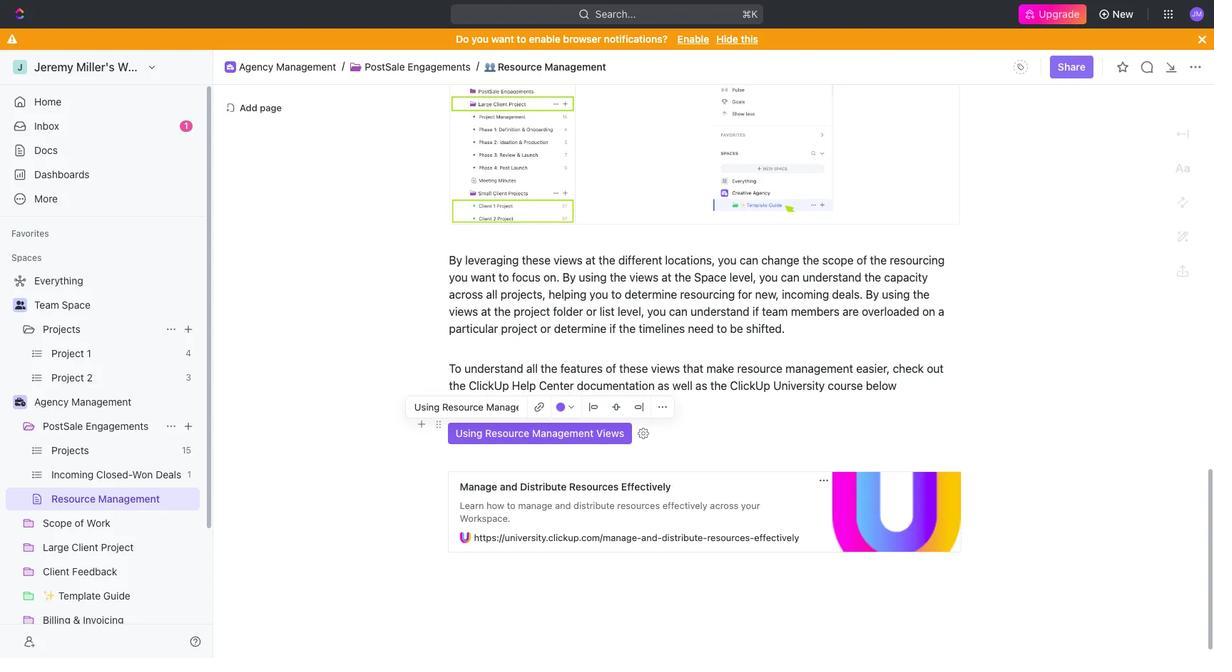 Task type: locate. For each thing, give the bounding box(es) containing it.
1 vertical spatial engagements
[[86, 420, 149, 432]]

engagements inside tree
[[86, 420, 149, 432]]

agency management down 2
[[34, 396, 132, 408]]

at up particular
[[481, 306, 491, 319]]

all inside to understand all the features of these views that make resource management easier, check out the clickup help center documentation as well as the clickup university course below
[[527, 363, 538, 376]]

1 vertical spatial at
[[662, 271, 672, 284]]

agency for business time icon
[[239, 60, 274, 73]]

views up the on.
[[554, 254, 583, 267]]

0 horizontal spatial all
[[486, 289, 498, 301]]

all up help at the bottom left
[[527, 363, 538, 376]]

1 vertical spatial postsale engagements
[[43, 420, 149, 432]]

resource right 👥
[[498, 60, 542, 73]]

as left well
[[658, 380, 670, 393]]

hide
[[717, 33, 739, 45]]

projects link
[[43, 318, 160, 341], [51, 440, 176, 462]]

members
[[791, 306, 840, 319]]

tree containing everything
[[6, 270, 200, 659]]

0 horizontal spatial these
[[522, 254, 551, 267]]

✨ template guide
[[43, 590, 130, 602]]

if
[[753, 306, 759, 319], [610, 323, 616, 336]]

engagements down do
[[408, 60, 471, 73]]

if left team
[[753, 306, 759, 319]]

1 clickup from the left
[[469, 380, 509, 393]]

business time image
[[15, 398, 25, 407]]

1 horizontal spatial by
[[563, 271, 576, 284]]

0 vertical spatial agency
[[239, 60, 274, 73]]

understand
[[803, 271, 862, 284], [691, 306, 750, 319], [465, 363, 524, 376]]

if down list
[[610, 323, 616, 336]]

0 horizontal spatial postsale
[[43, 420, 83, 432]]

resourcing up need
[[680, 289, 735, 301]]

client
[[72, 542, 98, 554], [43, 566, 69, 578]]

level, right list
[[618, 306, 645, 319]]

or
[[586, 306, 597, 319], [541, 323, 551, 336]]

agency right business time icon
[[239, 60, 274, 73]]

3
[[186, 373, 191, 383]]

engagements down the project 2 link
[[86, 420, 149, 432]]

projects
[[43, 323, 81, 335], [51, 445, 89, 457]]

0 vertical spatial by
[[449, 254, 463, 267]]

scope
[[823, 254, 854, 267]]

on.
[[544, 271, 560, 284]]

you
[[472, 33, 489, 45], [718, 254, 737, 267], [449, 271, 468, 284], [760, 271, 778, 284], [590, 289, 609, 301], [648, 306, 666, 319]]

share
[[1058, 61, 1086, 73]]

be
[[730, 323, 744, 336]]

you right locations,
[[718, 254, 737, 267]]

docs
[[34, 144, 58, 156]]

understand up help at the bottom left
[[465, 363, 524, 376]]

or down helping
[[541, 323, 551, 336]]

1 vertical spatial projects link
[[51, 440, 176, 462]]

to up list
[[612, 289, 622, 301]]

1 horizontal spatial or
[[586, 306, 597, 319]]

0 horizontal spatial determine
[[554, 323, 607, 336]]

1 vertical spatial agency
[[34, 396, 69, 408]]

2 clickup from the left
[[730, 380, 771, 393]]

postsale engagements down do
[[365, 60, 471, 73]]

clickup up add button text field
[[469, 380, 509, 393]]

spaces
[[11, 253, 42, 263]]

of inside by leveraging these views at the different locations, you can change the scope of the resourcing you want to focus on. by using the views at the space level, you can understand the capacity across all projects, helping you to determine resourcing for new, incoming deals. by using the views at the project folder or list level, you can understand if team members are overloaded on a particular project or determine if the timelines need to be shifted.
[[857, 254, 868, 267]]

level,
[[730, 271, 757, 284], [618, 306, 645, 319]]

of left work
[[75, 517, 84, 530]]

1 vertical spatial space
[[62, 299, 91, 311]]

agency inside tree
[[34, 396, 69, 408]]

2 horizontal spatial can
[[781, 271, 800, 284]]

0 vertical spatial agency management link
[[239, 60, 336, 73]]

1 horizontal spatial level,
[[730, 271, 757, 284]]

postsale engagements down 2
[[43, 420, 149, 432]]

2 vertical spatial understand
[[465, 363, 524, 376]]

agency right business time image
[[34, 396, 69, 408]]

0 vertical spatial determine
[[625, 289, 677, 301]]

agency management
[[239, 60, 336, 73], [34, 396, 132, 408]]

tree
[[6, 270, 200, 659]]

0 horizontal spatial agency management
[[34, 396, 132, 408]]

0 horizontal spatial agency
[[34, 396, 69, 408]]

projects link up closed- at left bottom
[[51, 440, 176, 462]]

project 2 link
[[51, 367, 180, 390]]

postsale engagements link down do
[[365, 60, 471, 73]]

1
[[184, 121, 188, 131], [87, 348, 91, 360], [187, 470, 191, 480]]

1 horizontal spatial postsale
[[365, 60, 405, 73]]

0 horizontal spatial as
[[658, 380, 670, 393]]

list
[[600, 306, 615, 319]]

determine down folder
[[554, 323, 607, 336]]

1 horizontal spatial postsale engagements link
[[365, 60, 471, 73]]

0 horizontal spatial using
[[579, 271, 607, 284]]

project for project 1
[[51, 348, 84, 360]]

2 horizontal spatial of
[[857, 254, 868, 267]]

2 vertical spatial 1
[[187, 470, 191, 480]]

check
[[893, 363, 924, 376]]

resourcing up capacity
[[890, 254, 945, 267]]

0 vertical spatial can
[[740, 254, 759, 267]]

can down the change
[[781, 271, 800, 284]]

0 vertical spatial postsale
[[365, 60, 405, 73]]

0 vertical spatial all
[[486, 289, 498, 301]]

for
[[738, 289, 753, 301]]

1 horizontal spatial client
[[72, 542, 98, 554]]

using up helping
[[579, 271, 607, 284]]

resource for 👥
[[498, 60, 542, 73]]

to down leveraging
[[499, 271, 509, 284]]

can left the change
[[740, 254, 759, 267]]

agency management inside tree
[[34, 396, 132, 408]]

clickup down resource
[[730, 380, 771, 393]]

0 horizontal spatial clickup
[[469, 380, 509, 393]]

management down incoming closed-won deals 1
[[98, 493, 160, 505]]

projects,
[[501, 289, 546, 301]]

can up timelines
[[669, 306, 688, 319]]

across
[[449, 289, 483, 301]]

1 horizontal spatial as
[[696, 380, 708, 393]]

projects up incoming
[[51, 445, 89, 457]]

2 as from the left
[[696, 380, 708, 393]]

2 vertical spatial of
[[75, 517, 84, 530]]

more button
[[6, 188, 200, 211]]

resource down incoming
[[51, 493, 96, 505]]

help
[[512, 380, 536, 393]]

1 vertical spatial can
[[781, 271, 800, 284]]

these inside to understand all the features of these views that make resource management easier, check out the clickup help center documentation as well as the clickup university course below
[[620, 363, 648, 376]]

of right "scope"
[[857, 254, 868, 267]]

overloaded
[[862, 306, 920, 319]]

resource right using
[[485, 428, 530, 440]]

1 vertical spatial project
[[501, 323, 538, 336]]

understand down "scope"
[[803, 271, 862, 284]]

everything
[[34, 275, 83, 287]]

incoming closed-won deals link
[[51, 464, 182, 487]]

1 horizontal spatial at
[[586, 254, 596, 267]]

team space link
[[34, 294, 197, 317]]

views
[[554, 254, 583, 267], [630, 271, 659, 284], [449, 306, 478, 319], [651, 363, 680, 376]]

1 horizontal spatial these
[[620, 363, 648, 376]]

team
[[34, 299, 59, 311]]

agency management up page at the left
[[239, 60, 336, 73]]

1 vertical spatial postsale
[[43, 420, 83, 432]]

at down locations,
[[662, 271, 672, 284]]

0 horizontal spatial resourcing
[[680, 289, 735, 301]]

or left list
[[586, 306, 597, 319]]

0 vertical spatial space
[[695, 271, 727, 284]]

0 vertical spatial these
[[522, 254, 551, 267]]

these up documentation
[[620, 363, 648, 376]]

want up 👥
[[492, 33, 514, 45]]

docs link
[[6, 139, 200, 162]]

2 horizontal spatial at
[[662, 271, 672, 284]]

0 vertical spatial postsale engagements
[[365, 60, 471, 73]]

projects link down team space link at the left top of page
[[43, 318, 160, 341]]

project 1
[[51, 348, 91, 360]]

project up project 2
[[51, 348, 84, 360]]

make
[[707, 363, 735, 376]]

views up well
[[651, 363, 680, 376]]

client down large
[[43, 566, 69, 578]]

resource
[[738, 363, 783, 376]]

0 horizontal spatial postsale engagements
[[43, 420, 149, 432]]

you up timelines
[[648, 306, 666, 319]]

agency management link inside tree
[[34, 391, 197, 414]]

resource for using
[[485, 428, 530, 440]]

timelines
[[639, 323, 685, 336]]

billing & invoicing
[[43, 614, 124, 627]]

notifications?
[[604, 33, 668, 45]]

project
[[514, 306, 550, 319], [501, 323, 538, 336]]

projects for the bottom projects link
[[51, 445, 89, 457]]

0 vertical spatial using
[[579, 271, 607, 284]]

1 horizontal spatial space
[[695, 271, 727, 284]]

search...
[[596, 8, 636, 20]]

you up list
[[590, 289, 609, 301]]

do you want to enable browser notifications? enable hide this
[[456, 33, 759, 45]]

new,
[[756, 289, 779, 301]]

0 horizontal spatial of
[[75, 517, 84, 530]]

0 vertical spatial project
[[51, 348, 84, 360]]

1 horizontal spatial clickup
[[730, 380, 771, 393]]

the down to
[[449, 380, 466, 393]]

2 vertical spatial project
[[101, 542, 134, 554]]

views inside to understand all the features of these views that make resource management easier, check out the clickup help center documentation as well as the clickup university course below
[[651, 363, 680, 376]]

billing & invoicing link
[[43, 609, 197, 632]]

1 vertical spatial these
[[620, 363, 648, 376]]

determine down different at the right of page
[[625, 289, 677, 301]]

all right across
[[486, 289, 498, 301]]

1 vertical spatial agency management link
[[34, 391, 197, 414]]

1 vertical spatial by
[[563, 271, 576, 284]]

project down scope of work 'link'
[[101, 542, 134, 554]]

by leveraging these views at the different locations, you can change the scope of the resourcing you want to focus on. by using the views at the space level, you can understand the capacity across all projects, helping you to determine resourcing for new, incoming deals. by using the views at the project folder or list level, you can understand if team members are overloaded on a particular project or determine if the timelines need to be shifted.
[[449, 254, 948, 336]]

by
[[449, 254, 463, 267], [563, 271, 576, 284], [866, 289, 879, 301]]

project left 2
[[51, 372, 84, 384]]

0 horizontal spatial space
[[62, 299, 91, 311]]

2 vertical spatial can
[[669, 306, 688, 319]]

focus
[[512, 271, 541, 284]]

2 horizontal spatial understand
[[803, 271, 862, 284]]

1 vertical spatial level,
[[618, 306, 645, 319]]

1 vertical spatial or
[[541, 323, 551, 336]]

1 horizontal spatial agency management link
[[239, 60, 336, 73]]

4
[[186, 348, 191, 359]]

these up focus
[[522, 254, 551, 267]]

0 vertical spatial agency management
[[239, 60, 336, 73]]

space right team
[[62, 299, 91, 311]]

postsale engagements link up closed- at left bottom
[[43, 415, 160, 438]]

0 horizontal spatial understand
[[465, 363, 524, 376]]

0 horizontal spatial engagements
[[86, 420, 149, 432]]

by up overloaded
[[866, 289, 879, 301]]

1 horizontal spatial understand
[[691, 306, 750, 319]]

0 vertical spatial of
[[857, 254, 868, 267]]

0 horizontal spatial level,
[[618, 306, 645, 319]]

can
[[740, 254, 759, 267], [781, 271, 800, 284], [669, 306, 688, 319]]

using up overloaded
[[882, 289, 910, 301]]

sidebar navigation
[[0, 50, 216, 659]]

space inside by leveraging these views at the different locations, you can change the scope of the resourcing you want to focus on. by using the views at the space level, you can understand the capacity across all projects, helping you to determine resourcing for new, incoming deals. by using the views at the project folder or list level, you can understand if team members are overloaded on a particular project or determine if the timelines need to be shifted.
[[695, 271, 727, 284]]

views down different at the right of page
[[630, 271, 659, 284]]

0 horizontal spatial if
[[610, 323, 616, 336]]

of up documentation
[[606, 363, 617, 376]]

1 horizontal spatial engagements
[[408, 60, 471, 73]]

1 vertical spatial projects
[[51, 445, 89, 457]]

everything link
[[6, 270, 197, 293]]

0 horizontal spatial can
[[669, 306, 688, 319]]

1 vertical spatial all
[[527, 363, 538, 376]]

1 horizontal spatial agency
[[239, 60, 274, 73]]

want down leveraging
[[471, 271, 496, 284]]

features
[[561, 363, 603, 376]]

agency management link for business time image
[[34, 391, 197, 414]]

0 vertical spatial resourcing
[[890, 254, 945, 267]]

the down projects,
[[494, 306, 511, 319]]

1 vertical spatial resource
[[485, 428, 530, 440]]

as right well
[[696, 380, 708, 393]]

1 vertical spatial using
[[882, 289, 910, 301]]

at
[[586, 254, 596, 267], [662, 271, 672, 284], [481, 306, 491, 319]]

1 vertical spatial of
[[606, 363, 617, 376]]

by up across
[[449, 254, 463, 267]]

1 vertical spatial project
[[51, 372, 84, 384]]

scope of work link
[[43, 512, 197, 535]]

at up helping
[[586, 254, 596, 267]]

understand up be
[[691, 306, 750, 319]]

project for project 2
[[51, 372, 84, 384]]

management
[[276, 60, 336, 73], [545, 60, 606, 73], [71, 396, 132, 408], [532, 428, 594, 440], [98, 493, 160, 505]]

the left capacity
[[865, 271, 882, 284]]

agency management link down the project 2 link
[[34, 391, 197, 414]]

deals.
[[832, 289, 863, 301]]

1 vertical spatial agency management
[[34, 396, 132, 408]]

by up helping
[[563, 271, 576, 284]]

resources
[[569, 481, 619, 493]]

to
[[517, 33, 527, 45], [499, 271, 509, 284], [612, 289, 622, 301], [717, 323, 727, 336]]

project
[[51, 348, 84, 360], [51, 372, 84, 384], [101, 542, 134, 554]]

0 horizontal spatial agency management link
[[34, 391, 197, 414]]

want
[[492, 33, 514, 45], [471, 271, 496, 284]]

different
[[619, 254, 663, 267]]

management left the views
[[532, 428, 594, 440]]

0 horizontal spatial client
[[43, 566, 69, 578]]

agency management link up page at the left
[[239, 60, 336, 73]]

space down locations,
[[695, 271, 727, 284]]

resource inside tree
[[51, 493, 96, 505]]

1 vertical spatial 1
[[87, 348, 91, 360]]

0 horizontal spatial at
[[481, 306, 491, 319]]

postsale
[[365, 60, 405, 73], [43, 420, 83, 432]]

on
[[923, 306, 936, 319]]

upgrade link
[[1019, 4, 1087, 24]]

0 vertical spatial postsale engagements link
[[365, 60, 471, 73]]

1 horizontal spatial of
[[606, 363, 617, 376]]

favorites
[[11, 228, 49, 239]]

project 2
[[51, 372, 93, 384]]

level, up for
[[730, 271, 757, 284]]

2 vertical spatial by
[[866, 289, 879, 301]]

projects down team space
[[43, 323, 81, 335]]

client up client feedback
[[72, 542, 98, 554]]

1 vertical spatial determine
[[554, 323, 607, 336]]



Task type: vqa. For each thing, say whether or not it's contained in the screenshot.
No most used docs 'image'
no



Task type: describe. For each thing, give the bounding box(es) containing it.
team
[[762, 306, 788, 319]]

resource management link
[[51, 488, 197, 511]]

1 vertical spatial understand
[[691, 306, 750, 319]]

tree inside "sidebar" navigation
[[6, 270, 200, 659]]

management
[[786, 363, 854, 376]]

closed-
[[96, 469, 132, 481]]

0 vertical spatial level,
[[730, 271, 757, 284]]

shifted.
[[747, 323, 785, 336]]

https://university.clickup.com/manage-
[[474, 533, 642, 544]]

locations,
[[665, 254, 715, 267]]

0 vertical spatial or
[[586, 306, 597, 319]]

workspace
[[118, 61, 177, 74]]

1 vertical spatial if
[[610, 323, 616, 336]]

and
[[500, 481, 518, 493]]

guide
[[103, 590, 130, 602]]

resources-
[[708, 533, 755, 544]]

you up new,
[[760, 271, 778, 284]]

✨ template guide link
[[43, 585, 197, 608]]

capacity
[[885, 271, 928, 284]]

university
[[774, 380, 825, 393]]

the down different at the right of page
[[610, 271, 627, 284]]

15
[[182, 445, 191, 456]]

understand inside to understand all the features of these views that make resource management easier, check out the clickup help center documentation as well as the clickup university course below
[[465, 363, 524, 376]]

👥
[[484, 61, 496, 72]]

⌘k
[[743, 8, 758, 20]]

are
[[843, 306, 859, 319]]

1 inside project 1 link
[[87, 348, 91, 360]]

0 horizontal spatial or
[[541, 323, 551, 336]]

1 horizontal spatial postsale engagements
[[365, 60, 471, 73]]

space inside team space link
[[62, 299, 91, 311]]

postsale engagements inside tree
[[43, 420, 149, 432]]

to
[[449, 363, 462, 376]]

dropdown menu image
[[1010, 56, 1033, 79]]

0 horizontal spatial by
[[449, 254, 463, 267]]

incoming
[[782, 289, 829, 301]]

add page
[[240, 102, 282, 113]]

using
[[456, 428, 483, 440]]

j
[[17, 62, 23, 72]]

template
[[58, 590, 101, 602]]

of inside to understand all the features of these views that make resource management easier, check out the clickup help center documentation as well as the clickup university course below
[[606, 363, 617, 376]]

0 vertical spatial client
[[72, 542, 98, 554]]

enable
[[678, 33, 710, 45]]

you up across
[[449, 271, 468, 284]]

effectively
[[622, 481, 671, 493]]

the down locations,
[[675, 271, 692, 284]]

folder
[[553, 306, 583, 319]]

manage and distribute resources effectively
[[460, 481, 671, 493]]

won
[[132, 469, 153, 481]]

Add button text field
[[415, 402, 519, 413]]

resource management
[[51, 493, 160, 505]]

using resource management views
[[456, 428, 625, 440]]

the left different at the right of page
[[599, 254, 616, 267]]

center
[[539, 380, 574, 393]]

distribute
[[520, 481, 567, 493]]

this
[[741, 33, 759, 45]]

a
[[939, 306, 945, 319]]

2 horizontal spatial by
[[866, 289, 879, 301]]

easier,
[[857, 363, 890, 376]]

the up on at the top right of the page
[[913, 289, 930, 301]]

below
[[866, 380, 897, 393]]

out
[[927, 363, 944, 376]]

and-
[[642, 533, 662, 544]]

1 vertical spatial client
[[43, 566, 69, 578]]

scope
[[43, 517, 72, 530]]

agency for business time image
[[34, 396, 69, 408]]

page
[[260, 102, 282, 113]]

1 vertical spatial resourcing
[[680, 289, 735, 301]]

business time image
[[227, 64, 234, 70]]

to left "enable"
[[517, 33, 527, 45]]

the up center
[[541, 363, 558, 376]]

views
[[597, 428, 625, 440]]

new
[[1113, 8, 1134, 20]]

1 horizontal spatial determine
[[625, 289, 677, 301]]

of inside 'link'
[[75, 517, 84, 530]]

0 vertical spatial projects link
[[43, 318, 160, 341]]

invoicing
[[83, 614, 124, 627]]

these inside by leveraging these views at the different locations, you can change the scope of the resourcing you want to focus on. by using the views at the space level, you can understand the capacity across all projects, helping you to determine resourcing for new, incoming deals. by using the views at the project folder or list level, you can understand if team members are overloaded on a particular project or determine if the timelines need to be shifted.
[[522, 254, 551, 267]]

upgrade
[[1039, 8, 1080, 20]]

jm button
[[1186, 3, 1209, 26]]

that
[[683, 363, 704, 376]]

client feedback link
[[43, 561, 197, 584]]

well
[[673, 380, 693, 393]]

work
[[87, 517, 111, 530]]

0 vertical spatial at
[[586, 254, 596, 267]]

to left be
[[717, 323, 727, 336]]

favorites button
[[6, 226, 55, 243]]

large
[[43, 542, 69, 554]]

jeremy miller's workspace, , element
[[13, 60, 27, 74]]

1 vertical spatial postsale engagements link
[[43, 415, 160, 438]]

incoming closed-won deals 1
[[51, 469, 191, 481]]

2
[[87, 372, 93, 384]]

large client project
[[43, 542, 134, 554]]

projects for top projects link
[[43, 323, 81, 335]]

helping
[[549, 289, 587, 301]]

billing
[[43, 614, 71, 627]]

management up page at the left
[[276, 60, 336, 73]]

management down 'browser'
[[545, 60, 606, 73]]

👥 resource management
[[484, 60, 606, 73]]

new button
[[1093, 3, 1143, 26]]

distribute-
[[662, 533, 708, 544]]

dashboards
[[34, 168, 90, 181]]

deals
[[156, 469, 181, 481]]

enable
[[529, 33, 561, 45]]

add
[[240, 102, 257, 113]]

1 horizontal spatial if
[[753, 306, 759, 319]]

large client project link
[[43, 537, 197, 560]]

0 vertical spatial project
[[514, 306, 550, 319]]

1 horizontal spatial resourcing
[[890, 254, 945, 267]]

course
[[828, 380, 863, 393]]

✨
[[43, 590, 56, 602]]

incoming
[[51, 469, 94, 481]]

agency management for business time image
[[34, 396, 132, 408]]

feedback
[[72, 566, 117, 578]]

need
[[688, 323, 714, 336]]

0 vertical spatial understand
[[803, 271, 862, 284]]

user group image
[[15, 301, 25, 310]]

scope of work
[[43, 517, 111, 530]]

you right do
[[472, 33, 489, 45]]

inbox
[[34, 120, 59, 132]]

the down make at the bottom of page
[[711, 380, 727, 393]]

views down across
[[449, 306, 478, 319]]

agency management for business time icon
[[239, 60, 336, 73]]

team space
[[34, 299, 91, 311]]

&
[[73, 614, 80, 627]]

2 vertical spatial at
[[481, 306, 491, 319]]

1 inside incoming closed-won deals 1
[[187, 470, 191, 480]]

0 vertical spatial want
[[492, 33, 514, 45]]

home
[[34, 96, 62, 108]]

0 vertical spatial 1
[[184, 121, 188, 131]]

the left "scope"
[[803, 254, 820, 267]]

0 vertical spatial engagements
[[408, 60, 471, 73]]

postsale inside tree
[[43, 420, 83, 432]]

all inside by leveraging these views at the different locations, you can change the scope of the resourcing you want to focus on. by using the views at the space level, you can understand the capacity across all projects, helping you to determine resourcing for new, incoming deals. by using the views at the project folder or list level, you can understand if team members are overloaded on a particular project or determine if the timelines need to be shifted.
[[486, 289, 498, 301]]

more
[[34, 193, 58, 205]]

want inside by leveraging these views at the different locations, you can change the scope of the resourcing you want to focus on. by using the views at the space level, you can understand the capacity across all projects, helping you to determine resourcing for new, incoming deals. by using the views at the project folder or list level, you can understand if team members are overloaded on a particular project or determine if the timelines need to be shifted.
[[471, 271, 496, 284]]

management down 2
[[71, 396, 132, 408]]

the left timelines
[[619, 323, 636, 336]]

the up capacity
[[871, 254, 887, 267]]

client feedback
[[43, 566, 117, 578]]

agency management link for business time icon
[[239, 60, 336, 73]]

browser
[[563, 33, 602, 45]]

1 as from the left
[[658, 380, 670, 393]]



